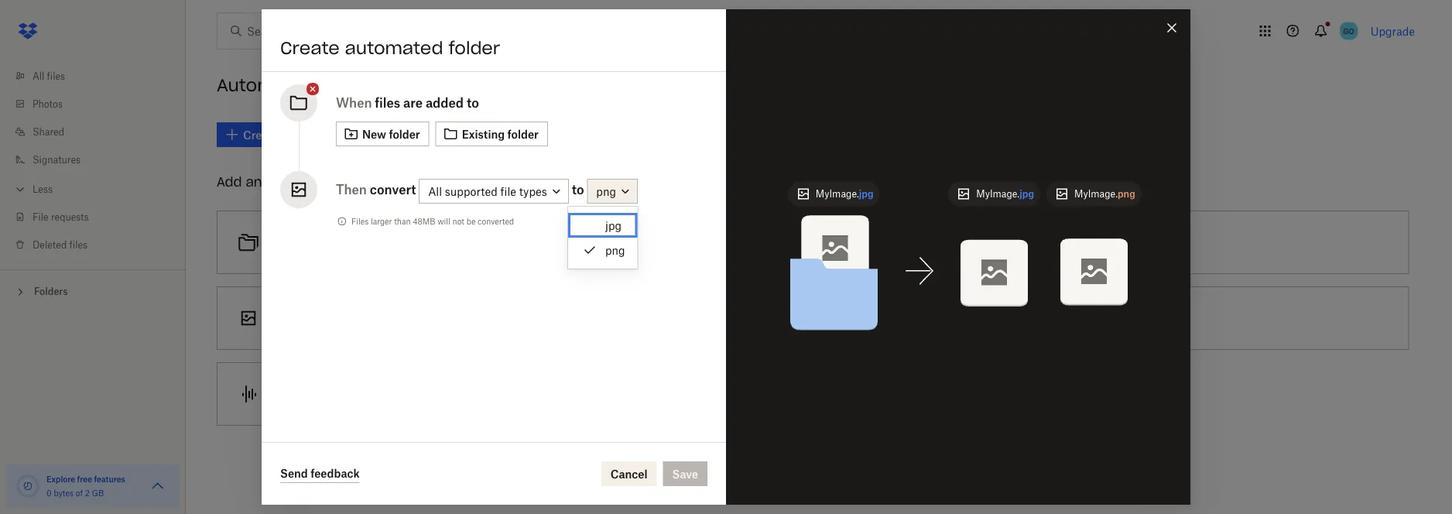 Task type: vqa. For each thing, say whether or not it's contained in the screenshot.
a within the Button
yes



Task type: locate. For each thing, give the bounding box(es) containing it.
1 myimage. from the left
[[816, 188, 860, 200]]

explore free features 0 bytes of 2 gb
[[46, 474, 125, 498]]

not
[[453, 216, 465, 226]]

convert left videos
[[801, 312, 839, 325]]

create automated folder
[[280, 37, 500, 59]]

1 horizontal spatial myimage. jpg
[[977, 188, 1035, 200]]

converted
[[478, 216, 514, 226]]

myimage. jpg
[[816, 188, 874, 200], [977, 188, 1035, 200]]

list
[[0, 53, 186, 270]]

png
[[597, 185, 616, 198], [1118, 188, 1136, 200], [606, 244, 625, 257]]

convert up than
[[370, 182, 416, 197]]

files for all files
[[47, 70, 65, 82]]

added
[[426, 95, 464, 110]]

files left are
[[375, 95, 400, 110]]

1 vertical spatial convert
[[801, 312, 839, 325]]

0 horizontal spatial convert
[[370, 182, 416, 197]]

files are added to
[[375, 95, 479, 110]]

files right all
[[47, 70, 65, 82]]

add an automation main content
[[211, 112, 1453, 514]]

file
[[732, 312, 748, 325]]

photos
[[33, 98, 63, 110]]

free
[[77, 474, 92, 484]]

to
[[467, 95, 479, 110], [572, 182, 584, 197], [1151, 236, 1161, 249], [788, 312, 798, 325], [878, 312, 888, 325]]

convert files to pdfs
[[1083, 236, 1192, 249]]

3 myimage. from the left
[[1075, 188, 1118, 200]]

0 vertical spatial a
[[702, 236, 708, 249]]

0 vertical spatial convert
[[370, 182, 416, 197]]

files right convert on the top right of page
[[1127, 236, 1148, 249]]

all files link
[[12, 62, 186, 90]]

to right added
[[467, 95, 479, 110]]

myimage.
[[816, 188, 860, 200], [977, 188, 1020, 200], [1075, 188, 1118, 200]]

png inside radio item
[[606, 244, 625, 257]]

upgrade
[[1371, 24, 1416, 38]]

bytes
[[54, 488, 74, 498]]

2 myimage. jpg from the left
[[977, 188, 1035, 200]]

a
[[702, 236, 708, 249], [723, 312, 729, 325]]

0 horizontal spatial myimage.
[[816, 188, 860, 200]]

1 horizontal spatial a
[[723, 312, 729, 325]]

files right deleted
[[69, 239, 88, 251]]

2 horizontal spatial myimage.
[[1075, 188, 1118, 200]]

choose
[[681, 312, 720, 325]]

png radio item
[[568, 238, 638, 263]]

1 horizontal spatial myimage.
[[977, 188, 1020, 200]]

1 horizontal spatial convert
[[801, 312, 839, 325]]

png down the png popup button
[[606, 244, 625, 257]]

create automated folder dialog
[[262, 9, 1191, 505]]

a left the file
[[723, 312, 729, 325]]

deleted files link
[[12, 231, 186, 259]]

a right set at the top left
[[702, 236, 708, 249]]

1 vertical spatial a
[[723, 312, 729, 325]]

shared link
[[12, 118, 186, 146]]

then
[[336, 182, 367, 197]]

list containing all files
[[0, 53, 186, 270]]

0
[[46, 488, 52, 498]]

add an automation
[[217, 174, 341, 190]]

dropbox image
[[12, 15, 43, 46]]

a for file
[[723, 312, 729, 325]]

gb
[[92, 488, 104, 498]]

will
[[438, 216, 451, 226]]

0 horizontal spatial myimage. jpg
[[816, 188, 874, 200]]

signatures
[[33, 154, 81, 165]]

1 horizontal spatial jpg
[[860, 188, 874, 200]]

explore
[[46, 474, 75, 484]]

an
[[246, 174, 262, 190]]

2
[[85, 488, 90, 498]]

photos link
[[12, 90, 186, 118]]

renames
[[757, 236, 801, 249]]

convert inside button
[[801, 312, 839, 325]]

convert
[[370, 182, 416, 197], [801, 312, 839, 325]]

0 horizontal spatial a
[[702, 236, 708, 249]]

1 myimage. jpg from the left
[[816, 188, 874, 200]]

jpg
[[860, 188, 874, 200], [1020, 188, 1035, 200], [606, 219, 622, 232]]

png up png radio item
[[597, 185, 616, 198]]

files
[[352, 216, 369, 226]]

upgrade link
[[1371, 24, 1416, 38]]

all
[[33, 70, 44, 82]]

files
[[47, 70, 65, 82], [375, 95, 400, 110], [804, 236, 825, 249], [1127, 236, 1148, 249], [69, 239, 88, 251]]

less
[[33, 183, 53, 195]]



Task type: describe. For each thing, give the bounding box(es) containing it.
than
[[394, 216, 411, 226]]

file requests link
[[12, 203, 186, 231]]

convert files to pdfs button
[[1014, 204, 1416, 280]]

folders button
[[0, 280, 186, 302]]

are
[[404, 95, 423, 110]]

create
[[280, 37, 340, 59]]

a for rule
[[702, 236, 708, 249]]

files for deleted files
[[69, 239, 88, 251]]

folders
[[34, 286, 68, 297]]

format
[[751, 312, 785, 325]]

to left pdfs
[[1151, 236, 1161, 249]]

be
[[467, 216, 476, 226]]

choose a file format to convert videos to button
[[612, 280, 1014, 356]]

2 horizontal spatial jpg
[[1020, 188, 1035, 200]]

automations
[[217, 75, 329, 96]]

click to watch a demo video image
[[333, 77, 351, 96]]

files for convert files to pdfs
[[1127, 236, 1148, 249]]

shared
[[33, 126, 64, 137]]

file
[[33, 211, 49, 223]]

deleted
[[33, 239, 67, 251]]

less image
[[12, 182, 28, 197]]

add
[[217, 174, 242, 190]]

automated
[[345, 37, 443, 59]]

convert inside create automated folder dialog
[[370, 182, 416, 197]]

0 horizontal spatial jpg
[[606, 219, 622, 232]]

set a rule that renames files button
[[612, 204, 1014, 280]]

to left the png popup button
[[572, 182, 584, 197]]

png inside popup button
[[597, 185, 616, 198]]

files inside create automated folder dialog
[[375, 95, 400, 110]]

folder
[[449, 37, 500, 59]]

to right format
[[788, 312, 798, 325]]

to right videos
[[878, 312, 888, 325]]

png button
[[587, 179, 638, 204]]

deleted files
[[33, 239, 88, 251]]

that
[[734, 236, 754, 249]]

files right "renames"
[[804, 236, 825, 249]]

png up convert files to pdfs
[[1118, 188, 1136, 200]]

48mb
[[413, 216, 436, 226]]

pdfs
[[1164, 236, 1192, 249]]

quota usage element
[[15, 474, 40, 499]]

all files
[[33, 70, 65, 82]]

set a rule that renames files
[[681, 236, 825, 249]]

myimage. png
[[1075, 188, 1136, 200]]

features
[[94, 474, 125, 484]]

when
[[336, 95, 372, 110]]

signatures link
[[12, 146, 186, 173]]

files larger than 48mb will not be converted
[[352, 216, 514, 226]]

choose a file format to convert videos to
[[681, 312, 888, 325]]

of
[[76, 488, 83, 498]]

2 myimage. from the left
[[977, 188, 1020, 200]]

automation
[[266, 174, 341, 190]]

rule
[[711, 236, 731, 249]]

requests
[[51, 211, 89, 223]]

larger
[[371, 216, 392, 226]]

videos
[[842, 312, 875, 325]]

set
[[681, 236, 699, 249]]

file requests
[[33, 211, 89, 223]]

convert
[[1083, 236, 1124, 249]]



